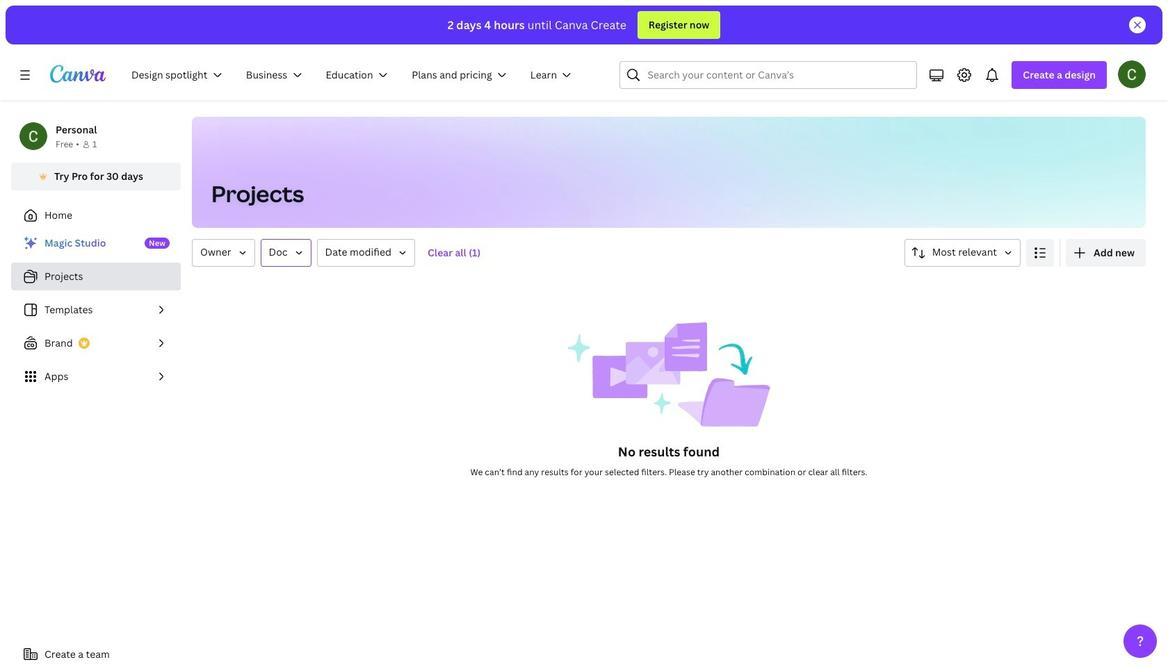 Task type: locate. For each thing, give the bounding box(es) containing it.
list
[[11, 229, 181, 391]]

Category button
[[260, 239, 311, 267]]

Search search field
[[648, 62, 890, 88]]

None search field
[[620, 61, 918, 89]]

top level navigation element
[[122, 61, 587, 89]]



Task type: describe. For each thing, give the bounding box(es) containing it.
Date modified button
[[317, 239, 415, 267]]

Owner button
[[192, 239, 255, 267]]

christina overa image
[[1118, 61, 1146, 88]]

Sort by button
[[905, 239, 1021, 267]]



Task type: vqa. For each thing, say whether or not it's contained in the screenshot.
the bottom media
no



